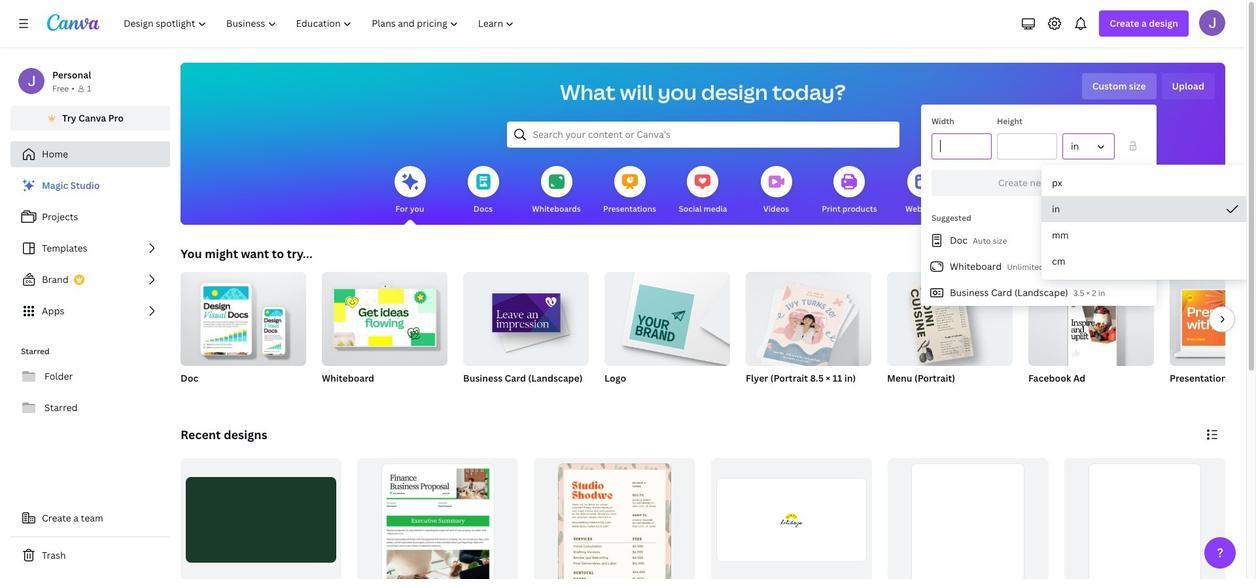 Task type: locate. For each thing, give the bounding box(es) containing it.
option
[[1042, 170, 1252, 196], [1042, 196, 1252, 223], [1042, 223, 1252, 249], [1042, 249, 1252, 275]]

4 option from the top
[[1042, 249, 1252, 275]]

units: in list box
[[1042, 170, 1252, 275]]

jacob simon image
[[1200, 10, 1226, 36]]

group
[[322, 267, 448, 402], [322, 267, 448, 367], [463, 267, 589, 402], [463, 267, 589, 367], [605, 267, 731, 402], [605, 267, 731, 367], [746, 267, 872, 402], [746, 267, 872, 371], [181, 272, 306, 402], [888, 272, 1013, 402], [888, 272, 1013, 367], [1029, 272, 1155, 402], [1029, 272, 1155, 367], [1170, 272, 1257, 402], [1170, 272, 1257, 367], [358, 459, 519, 580], [534, 459, 695, 580], [711, 459, 872, 580], [888, 459, 1049, 580], [1065, 459, 1226, 580]]

None search field
[[507, 122, 900, 148]]

None number field
[[941, 134, 984, 159], [1006, 134, 1049, 159], [941, 134, 984, 159], [1006, 134, 1049, 159]]

list
[[10, 173, 170, 325], [922, 228, 1157, 306]]

0 horizontal spatial list
[[10, 173, 170, 325]]



Task type: vqa. For each thing, say whether or not it's contained in the screenshot.
"ENTER YOUR COMPANY NAME" Text Field
no



Task type: describe. For each thing, give the bounding box(es) containing it.
3 option from the top
[[1042, 223, 1252, 249]]

Search search field
[[533, 122, 874, 147]]

top level navigation element
[[115, 10, 526, 37]]

2 option from the top
[[1042, 196, 1252, 223]]

1 horizontal spatial list
[[922, 228, 1157, 306]]

1 option from the top
[[1042, 170, 1252, 196]]

Units: in button
[[1063, 134, 1115, 160]]



